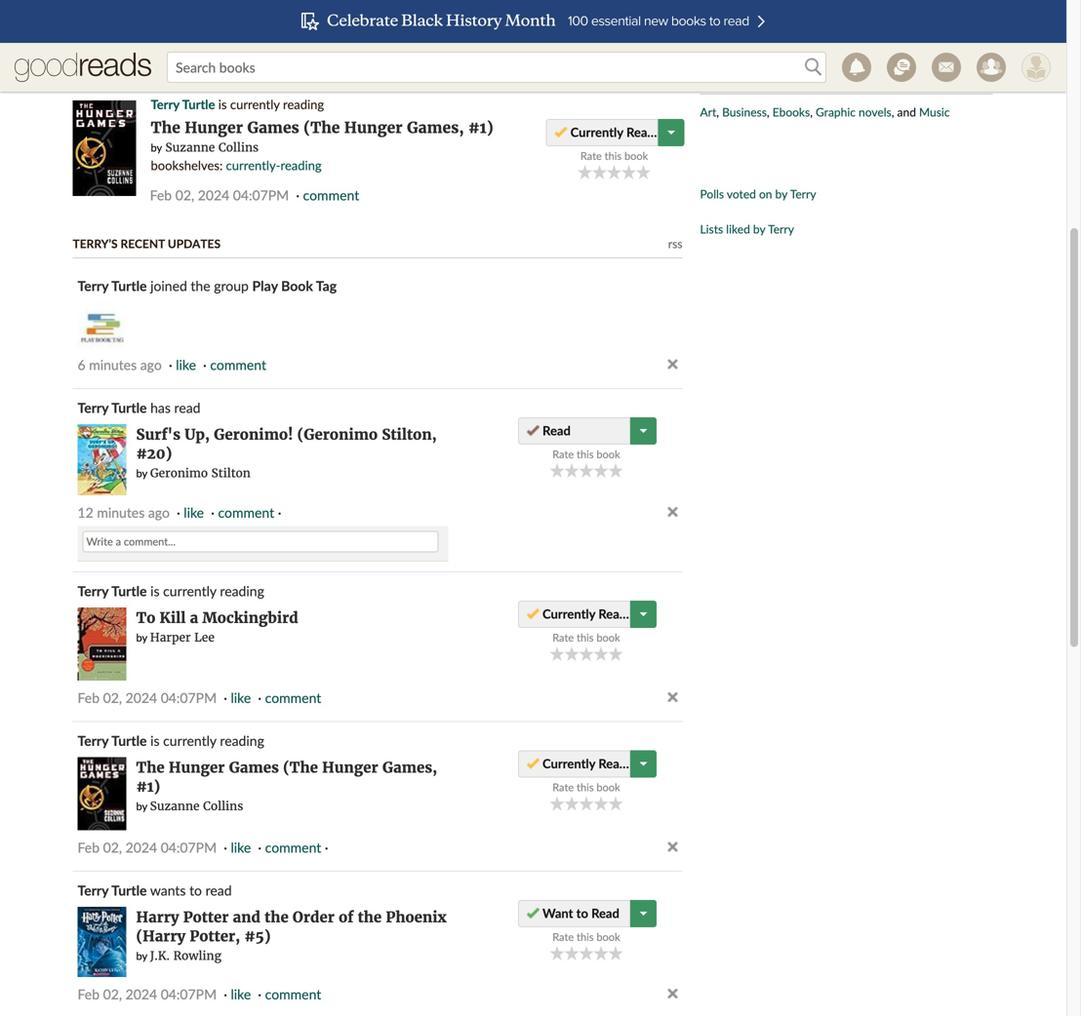 Task type: describe. For each thing, give the bounding box(es) containing it.
novels
[[859, 105, 892, 119]]

02, up updates
[[175, 187, 194, 203]]

rate for the hunger games (the hunger games, #1)
[[553, 781, 574, 794]]

terry up 181217 image
[[78, 278, 108, 294]]

want to read
[[543, 906, 620, 922]]

· down "terry turtle is currently reading the hunger games (the hunger games, #1) by suzanne collins bookshelves: currently-reading"
[[296, 187, 300, 203]]

1 delete image from the top
[[668, 360, 678, 369]]

12
[[78, 504, 93, 521]]

terry turtle image
[[1022, 53, 1051, 82]]

turtle inside "terry turtle is currently reading the hunger games (the hunger games, #1) by suzanne collins bookshelves: currently-reading"
[[182, 97, 215, 112]]

art link
[[700, 105, 717, 119]]

favorite
[[700, 73, 756, 87]]

vote on the best books ever list » link
[[700, 0, 971, 18]]

book for the hunger games (the hunger games, #1)
[[597, 781, 620, 794]]

by inside "terry turtle is currently reading the hunger games (the hunger games, #1) by suzanne collins bookshelves: currently-reading"
[[151, 141, 162, 154]]

recent
[[121, 237, 165, 251]]

turtle for the
[[111, 733, 147, 749]]

feb right the to kill a mocking... image
[[150, 66, 172, 82]]

04:07pm down 'harper lee' link on the bottom of page
[[161, 690, 217, 706]]

1 currently- from the top
[[226, 36, 281, 52]]

feb up terry's recent updates
[[150, 187, 172, 203]]

terry turtle joined the group play book tag
[[78, 278, 337, 294]]

surf's up, geronimo! (geronimo stilton, #20) link
[[136, 425, 437, 463]]

bookshelves: currently-reading
[[151, 36, 322, 52]]

polls
[[700, 187, 724, 201]]

2024 down j.k.
[[126, 987, 157, 1003]]

harper
[[150, 630, 191, 645]]

02, down the hunger games by suzanne collins image
[[103, 840, 122, 856]]

04:07pm down 'bookshelves: currently-reading'
[[233, 66, 289, 82]]

the right of
[[358, 908, 382, 927]]

02, down the to kill a mockingbird by harper lee image
[[103, 690, 122, 706]]

to
[[136, 609, 155, 627]]

rss
[[668, 237, 683, 251]]

like up terry turtle has read
[[176, 357, 196, 373]]

reading for terry turtle link below 'bookshelves: currently-reading'
[[626, 124, 672, 140]]

the inside the hunger games (the hunger games, #1) by suzanne collins
[[136, 759, 165, 777]]

feb 02, 2024 04:07pm link for like link corresponding to comment link above the hunger games (the hunger games, #1) by suzanne collins
[[78, 690, 217, 706]]

lists
[[700, 222, 723, 236]]

terry turtle wants to read
[[78, 883, 232, 899]]

feb down the to kill a mockingbird by harper lee image
[[78, 690, 100, 706]]

2024 up terry turtle wants to read
[[126, 840, 157, 856]]

ebooks link
[[773, 105, 810, 119]]

j.k. rowling link
[[150, 949, 221, 964]]

feb 02, 2024 04:07pm · comment for currently-reading
[[150, 66, 359, 82]]

comment link up geronimo!
[[210, 357, 266, 373]]

terry's recent updates
[[73, 237, 221, 251]]

harry potter and the order of the phoenix by j.k. rowling image
[[78, 908, 126, 978]]

by inside harry potter and the order of the phoenix (harry potter, #5) by j.k. rowling
[[136, 950, 147, 963]]

»
[[786, 2, 792, 18]]

Search for books to add to your shelves search field
[[167, 52, 827, 83]]

2 currently-reading link from the top
[[226, 157, 322, 173]]

wants
[[150, 883, 186, 899]]

02, down 'bookshelves: currently-reading'
[[175, 66, 194, 82]]

terry turtle link for harry
[[78, 883, 147, 899]]

2024 down 'bookshelves: currently-reading'
[[198, 66, 229, 82]]

02, down harry potter and the order of the phoenix by j.k. rowling image
[[103, 987, 122, 1003]]

list
[[766, 2, 783, 18]]

kill
[[160, 609, 186, 627]]

2024 down the to kill a mockingbird by harper lee image
[[126, 690, 157, 706]]

terry inside "terry turtle is currently reading the hunger games (the hunger games, #1) by suzanne collins bookshelves: currently-reading"
[[151, 97, 179, 112]]

reading for the's terry turtle link
[[599, 756, 644, 772]]

04:07pm down "terry turtle is currently reading the hunger games (the hunger games, #1) by suzanne collins bookshelves: currently-reading"
[[233, 187, 289, 203]]

suzanne inside the hunger games (the hunger games, #1) by suzanne collins
[[150, 799, 200, 814]]

turtle for to
[[111, 583, 147, 600]]

polls voted on by terry link
[[700, 187, 816, 201]]

the inside vote on the best books ever list »
[[924, 0, 942, 0]]

delete image for 12 minutes ago · like · comment ·
[[668, 507, 678, 517]]

geronimo!
[[214, 425, 293, 444]]

ever
[[738, 2, 763, 18]]

6 minutes ago link
[[78, 357, 162, 373]]

currently for a
[[163, 583, 216, 600]]

terry turtle link for the
[[78, 733, 147, 749]]

6 minutes ago · like · comment
[[78, 357, 266, 373]]

has
[[150, 400, 171, 416]]

1 horizontal spatial read
[[205, 883, 232, 899]]

music
[[919, 105, 950, 119]]

Search books text field
[[167, 52, 827, 83]]

liked
[[726, 222, 750, 236]]

0 horizontal spatial read
[[543, 423, 571, 439]]

art
[[700, 105, 717, 119]]

1 currently-reading link from the top
[[226, 36, 322, 52]]

group
[[214, 278, 249, 294]]

turtle for surf's
[[111, 400, 147, 416]]

· up potter
[[224, 840, 227, 856]]

suzanne inside "terry turtle is currently reading the hunger games (the hunger games, #1) by suzanne collins bookshelves: currently-reading"
[[165, 140, 215, 155]]

feb 02, 2024 04:07pm link for comment link under the hunger games (the hunger games, #1) by suzanne collins like link
[[78, 840, 217, 856]]

terry up the hunger games by suzanne collins image
[[78, 733, 108, 749]]

terry down polls voted on by terry
[[768, 222, 794, 236]]

geronimo stilton link
[[150, 466, 251, 481]]

comment link down "terry turtle is currently reading the hunger games (the hunger games, #1) by suzanne collins bookshelves: currently-reading"
[[303, 187, 359, 203]]

want
[[543, 906, 573, 922]]

favorite genres
[[700, 73, 804, 87]]

polls voted on by terry
[[700, 187, 816, 201]]

2 delete image from the top
[[668, 990, 678, 999]]

rowling
[[173, 949, 221, 964]]

by inside to kill a mockingbird by harper lee
[[136, 631, 147, 645]]

terry turtle link for to
[[78, 583, 147, 600]]

minutes for 12
[[97, 504, 145, 521]]

reading for to terry turtle link
[[599, 606, 644, 622]]

1 , from the left
[[717, 105, 719, 119]]

a
[[190, 609, 198, 627]]

stilton
[[211, 466, 251, 481]]

lists liked by terry link
[[700, 222, 794, 236]]

on inside vote on the best books ever list »
[[906, 0, 920, 0]]

joined
[[150, 278, 187, 294]]

comment link up the hunger games (the hunger games, #1) by suzanne collins
[[265, 690, 321, 706]]

mockingbird
[[202, 609, 298, 627]]

04:07pm up wants
[[161, 840, 217, 856]]

edit
[[973, 73, 993, 87]]

0 horizontal spatial read
[[174, 400, 201, 416]]

comment down "terry turtle is currently reading the hunger games (the hunger games, #1) by suzanne collins bookshelves: currently-reading"
[[303, 187, 359, 203]]

edit link
[[973, 73, 993, 87]]

2 , from the left
[[767, 105, 770, 119]]

book
[[281, 278, 313, 294]]

this for the hunger games (the hunger games, #1)
[[577, 781, 594, 794]]

to kill a mocking... image
[[73, 0, 136, 77]]

feb down harry potter and the order of the phoenix by j.k. rowling image
[[78, 987, 100, 1003]]

04:07pm down j.k. rowling link
[[161, 987, 217, 1003]]

book for surf's up, geronimo! (geronimo stilton, #20)
[[597, 448, 620, 461]]

feb 02, 2024 04:07pm · like · comment for comment link above the hunger games (the hunger games, #1) by suzanne collins
[[78, 690, 321, 706]]

terry turtle is currently reading the hunger games (the hunger games, #1) by suzanne collins bookshelves: currently-reading
[[151, 97, 493, 173]]

of
[[339, 908, 354, 927]]

harry
[[136, 908, 179, 927]]

by right voted
[[775, 187, 787, 201]]

business link
[[722, 105, 767, 119]]

voted
[[727, 187, 756, 201]]

feb 02, 2024 04:07pm · like · comment ·
[[78, 840, 332, 856]]

delete image for feb 02, 2024 04:07pm · like · comment ·
[[668, 843, 678, 852]]

games, inside "terry turtle is currently reading the hunger games (the hunger games, #1) by suzanne collins bookshelves: currently-reading"
[[407, 118, 464, 138]]

lee
[[194, 630, 215, 645]]

music link
[[919, 105, 950, 119]]

games, inside the hunger games (the hunger games, #1) by suzanne collins
[[382, 759, 437, 777]]

like down to kill a mockingbird by harper lee
[[231, 690, 251, 706]]

graphic
[[816, 105, 856, 119]]

terry's
[[73, 237, 118, 251]]

the up #5) on the left
[[265, 908, 289, 927]]

turtle for harry
[[111, 883, 147, 899]]

notifications image
[[842, 53, 871, 82]]

up,
[[185, 425, 210, 444]]

is for kill
[[150, 583, 160, 600]]

vote on the best books ever list »
[[700, 0, 971, 18]]

play
[[252, 278, 278, 294]]

the inside "terry turtle is currently reading the hunger games (the hunger games, #1) by suzanne collins bookshelves: currently-reading"
[[151, 118, 180, 138]]

terry turtle is currently reading for kill
[[78, 583, 264, 600]]

order
[[293, 908, 335, 927]]

1 vertical spatial to
[[576, 906, 588, 922]]

terry turtle link down 'bookshelves: currently-reading'
[[151, 97, 215, 112]]

the hunger games (the hunger games, #1) by suzanne collins
[[136, 759, 437, 814]]

minutes for 6
[[89, 357, 137, 373]]

· down to kill a mockingbird by harper lee
[[224, 690, 227, 706]]

· up up,
[[203, 357, 207, 373]]

potter,
[[190, 928, 240, 946]]

181217 image
[[78, 303, 126, 351]]

graphic novels link
[[816, 105, 892, 119]]

terry turtle has read
[[78, 400, 201, 416]]

comment down the hunger games (the hunger games, #1) by suzanne collins
[[265, 840, 321, 856]]

rate this book for surf's up, geronimo! (geronimo stilton, #20)
[[553, 448, 620, 461]]

comment link up write a comment... text box
[[218, 504, 274, 521]]

· down #5) on the left
[[258, 987, 262, 1003]]

updates
[[168, 237, 221, 251]]

ago for 12
[[148, 504, 170, 521]]

rate for to kill a mockingbird
[[553, 631, 574, 645]]

to kill a mockingbird by harper lee image
[[78, 608, 126, 681]]

terry turtle is currently reading for hunger
[[78, 733, 264, 749]]

feb 02, 2024 04:07pm · comment for suzanne collins
[[150, 187, 359, 203]]

currently reading for to terry turtle link
[[543, 606, 644, 622]]

feb down the hunger games by suzanne collins image
[[78, 840, 100, 856]]



Task type: vqa. For each thing, say whether or not it's contained in the screenshot.
seventh → from the top of the page
no



Task type: locate. For each thing, give the bounding box(es) containing it.
by right liked at the top right of the page
[[753, 222, 765, 236]]

2 feb 02, 2024 04:07pm · like · comment from the top
[[78, 987, 321, 1003]]

· up write a comment... text box
[[278, 504, 281, 521]]

terry turtle link for surf's
[[78, 400, 147, 416]]

to kill a mockingbird link
[[136, 609, 298, 627]]

like link down #5) on the left
[[231, 987, 251, 1003]]

currently- inside "terry turtle is currently reading the hunger games (the hunger games, #1) by suzanne collins bookshelves: currently-reading"
[[226, 157, 281, 173]]

best
[[945, 0, 971, 0]]

1 vertical spatial delete image
[[668, 990, 678, 999]]

this for to kill a mockingbird
[[577, 631, 594, 645]]

· down mockingbird
[[258, 690, 262, 706]]

1 vertical spatial suzanne
[[150, 799, 200, 814]]

reading
[[281, 36, 322, 52], [283, 97, 324, 112], [281, 157, 322, 173], [220, 583, 264, 600], [220, 733, 264, 749]]

1 vertical spatial currently-reading link
[[226, 157, 322, 173]]

1 horizontal spatial #1)
[[468, 118, 493, 138]]

1 feb 02, 2024 04:07pm · comment from the top
[[150, 66, 359, 82]]

12 minutes ago · like · comment ·
[[78, 504, 285, 521]]

1 delete image from the top
[[668, 693, 678, 703]]

0 vertical spatial read
[[543, 423, 571, 439]]

like down 'geronimo stilton' link
[[184, 504, 204, 521]]

0 vertical spatial feb 02, 2024 04:07pm · like · comment
[[78, 690, 321, 706]]

1 vertical spatial (the
[[283, 759, 318, 777]]

book
[[624, 28, 648, 41], [624, 149, 648, 162], [597, 448, 620, 461], [597, 631, 620, 645], [597, 781, 620, 794], [597, 931, 620, 944]]

terry turtle is currently reading up the "kill"
[[78, 583, 264, 600]]

harry potter and the order of the phoenix (harry potter, #5) link
[[136, 908, 447, 946]]

like link up terry turtle has read
[[176, 357, 196, 373]]

business
[[722, 105, 767, 119]]

menu
[[282, 43, 785, 92]]

· up order
[[325, 840, 328, 856]]

, left ebooks link
[[767, 105, 770, 119]]

collins inside "terry turtle is currently reading the hunger games (the hunger games, #1) by suzanne collins bookshelves: currently-reading"
[[219, 140, 259, 155]]

0 vertical spatial suzanne
[[165, 140, 215, 155]]

#1) right the hunger games by suzanne collins image
[[136, 778, 160, 796]]

geronimo
[[150, 466, 208, 481]]

read right has
[[174, 400, 201, 416]]

like link down 'geronimo stilton' link
[[184, 504, 204, 521]]

games inside the hunger games (the hunger games, #1) by suzanne collins
[[229, 759, 279, 777]]

like link for comment link under the hunger games (the hunger games, #1) by suzanne collins
[[231, 840, 251, 856]]

terry
[[151, 97, 179, 112], [790, 187, 816, 201], [768, 222, 794, 236], [78, 278, 108, 294], [78, 400, 108, 416], [78, 583, 108, 600], [78, 733, 108, 749], [78, 883, 108, 899]]

2 delete image from the top
[[668, 507, 678, 517]]

the left the group
[[191, 278, 210, 294]]

by inside the hunger games (the hunger games, #1) by suzanne collins
[[136, 800, 147, 813]]

0 horizontal spatial #1)
[[136, 778, 160, 796]]

rate
[[580, 28, 602, 41], [580, 149, 602, 162], [553, 448, 574, 461], [553, 631, 574, 645], [553, 781, 574, 794], [553, 931, 574, 944]]

comment link down harry potter and the order of the phoenix (harry potter, #5) by j.k. rowling
[[265, 987, 321, 1003]]

0 vertical spatial currently
[[230, 97, 280, 112]]

(the inside "terry turtle is currently reading the hunger games (the hunger games, #1) by suzanne collins bookshelves: currently-reading"
[[304, 118, 340, 138]]

by down #20)
[[136, 467, 147, 480]]

1 vertical spatial the hunger games (the hunger games, #1) link
[[136, 759, 437, 796]]

suzanne up feb 02, 2024 04:07pm · like · comment ·
[[150, 799, 200, 814]]

feb 02, 2024 04:07pm · comment up updates
[[150, 187, 359, 203]]

and up #5) on the left
[[233, 908, 261, 927]]

harry potter and the order of the phoenix (harry potter, #5) by j.k. rowling
[[136, 908, 447, 964]]

surf's
[[136, 425, 181, 444]]

0 vertical spatial to
[[189, 883, 202, 899]]

2 terry turtle is currently reading from the top
[[78, 733, 264, 749]]

, left the 'graphic'
[[810, 105, 813, 119]]

1 horizontal spatial on
[[906, 0, 920, 0]]

like down #5) on the left
[[231, 987, 251, 1003]]

rate for harry potter and the order of the phoenix (harry potter, #5)
[[553, 931, 574, 944]]

j.k.
[[150, 949, 170, 964]]

#1) inside "terry turtle is currently reading the hunger games (the hunger games, #1) by suzanne collins bookshelves: currently-reading"
[[468, 118, 493, 138]]

feb 02, 2024 04:07pm · like · comment
[[78, 690, 321, 706], [78, 987, 321, 1003]]

harper lee link
[[150, 630, 215, 645]]

to right want
[[576, 906, 588, 922]]

ago
[[140, 357, 162, 373], [148, 504, 170, 521]]

the left best at the right top
[[924, 0, 942, 0]]

on right vote
[[906, 0, 920, 0]]

1 horizontal spatial to
[[576, 906, 588, 922]]

read
[[543, 423, 571, 439], [591, 906, 620, 922]]

turtle down 'bookshelves: currently-reading'
[[182, 97, 215, 112]]

feb 02, 2024 04:07pm link down j.k.
[[78, 987, 217, 1003]]

currently reading for the's terry turtle link
[[543, 756, 644, 772]]

#1) down search books text field
[[468, 118, 493, 138]]

(the
[[304, 118, 340, 138], [283, 759, 318, 777]]

vote
[[877, 0, 903, 0]]

0 vertical spatial terry turtle is currently reading
[[78, 583, 264, 600]]

like link down the hunger games (the hunger games, #1) by suzanne collins
[[231, 840, 251, 856]]

terry right voted
[[790, 187, 816, 201]]

minutes
[[89, 357, 137, 373], [97, 504, 145, 521]]

feb
[[150, 66, 172, 82], [150, 187, 172, 203], [78, 690, 100, 706], [78, 840, 100, 856], [78, 987, 100, 1003]]

0 horizontal spatial to
[[189, 883, 202, 899]]

0 vertical spatial on
[[906, 0, 920, 0]]

2024 up updates
[[198, 187, 229, 203]]

ebooks
[[773, 105, 810, 119]]

1 feb 02, 2024 04:07pm · like · comment from the top
[[78, 690, 321, 706]]

potter
[[183, 908, 229, 927]]

1 vertical spatial feb 02, 2024 04:07pm · like · comment
[[78, 987, 321, 1003]]

currently reading for terry turtle link below 'bookshelves: currently-reading'
[[571, 124, 672, 140]]

2 currently- from the top
[[226, 157, 281, 173]]

minutes right "12" on the left
[[97, 504, 145, 521]]

0 horizontal spatial and
[[233, 908, 261, 927]]

terry down 6
[[78, 400, 108, 416]]

0 vertical spatial suzanne collins link
[[165, 140, 259, 155]]

· up has
[[169, 357, 172, 373]]

feb 02, 2024 04:07pm link
[[150, 66, 289, 82], [150, 187, 289, 203], [78, 690, 217, 706], [78, 840, 217, 856], [78, 987, 217, 1003]]

3 delete image from the top
[[668, 843, 678, 852]]

1 vertical spatial terry turtle is currently reading
[[78, 733, 264, 749]]

6
[[78, 357, 86, 373]]

like link for comment link above the hunger games (the hunger games, #1) by suzanne collins
[[231, 690, 251, 706]]

collins inside the hunger games (the hunger games, #1) by suzanne collins
[[203, 799, 243, 814]]

comment down harry potter and the order of the phoenix (harry potter, #5) by j.k. rowling
[[265, 987, 321, 1003]]

like link for comment link over geronimo!
[[176, 357, 196, 373]]

12 minutes ago link
[[78, 504, 170, 521]]

and inside harry potter and the order of the phoenix (harry potter, #5) by j.k. rowling
[[233, 908, 261, 927]]

reading
[[626, 3, 672, 19], [626, 124, 672, 140], [599, 606, 644, 622], [599, 756, 644, 772]]

0 vertical spatial minutes
[[89, 357, 137, 373]]

terry up harry potter and the order of the phoenix by j.k. rowling image
[[78, 883, 108, 899]]

delete image
[[668, 360, 678, 369], [668, 507, 678, 517], [668, 843, 678, 852]]

terry turtle is currently reading
[[78, 583, 264, 600], [78, 733, 264, 749]]

04:07pm
[[233, 66, 289, 82], [233, 187, 289, 203], [161, 690, 217, 706], [161, 840, 217, 856], [161, 987, 217, 1003]]

0 horizontal spatial on
[[759, 187, 772, 201]]

#1) inside the hunger games (the hunger games, #1) by suzanne collins
[[136, 778, 160, 796]]

1 vertical spatial read
[[205, 883, 232, 899]]

ago for 6
[[140, 357, 162, 373]]

terry up the to kill a mockingbird by harper lee image
[[78, 583, 108, 600]]

rate this book for to kill a mockingbird
[[553, 631, 620, 645]]

like down the hunger games (the hunger games, #1) by suzanne collins
[[231, 840, 251, 856]]

1 vertical spatial currently
[[163, 583, 216, 600]]

· down the hunger games (the hunger games, #1) by suzanne collins
[[258, 840, 262, 856]]

terry turtle link
[[151, 97, 215, 112], [78, 278, 147, 294], [78, 400, 147, 416], [78, 583, 147, 600], [78, 733, 147, 749], [78, 883, 147, 899]]

comment up "terry turtle is currently reading the hunger games (the hunger games, #1) by suzanne collins bookshelves: currently-reading"
[[303, 66, 359, 82]]

rate this book for harry potter and the order of the phoenix (harry potter, #5)
[[553, 931, 620, 944]]

0 vertical spatial and
[[897, 105, 916, 119]]

comment link down the hunger games (the hunger games, #1) by suzanne collins
[[265, 840, 321, 856]]

friend requests image
[[977, 53, 1006, 82]]

by down to at left
[[136, 631, 147, 645]]

surf's up, geronimo! by geronimo stilton image
[[78, 424, 126, 496]]

#5)
[[244, 928, 271, 946]]

bookshelves: up updates
[[151, 157, 223, 173]]

02,
[[175, 66, 194, 82], [175, 187, 194, 203], [103, 690, 122, 706], [103, 840, 122, 856], [103, 987, 122, 1003]]

genres
[[759, 73, 804, 87]]

feb 02, 2024 04:07pm · like · comment down lee
[[78, 690, 321, 706]]

1 vertical spatial is
[[150, 583, 160, 600]]

1 vertical spatial on
[[759, 187, 772, 201]]

3 , from the left
[[810, 105, 813, 119]]

comment
[[303, 66, 359, 82], [303, 187, 359, 203], [210, 357, 266, 373], [218, 504, 274, 521], [265, 690, 321, 706], [265, 840, 321, 856], [265, 987, 321, 1003]]

· down the geronimo
[[177, 504, 180, 521]]

feb 02, 2024 04:07pm · comment down 'bookshelves: currently-reading'
[[150, 66, 359, 82]]

1 vertical spatial #1)
[[136, 778, 160, 796]]

turtle
[[182, 97, 215, 112], [111, 278, 147, 294], [111, 400, 147, 416], [111, 583, 147, 600], [111, 733, 147, 749], [111, 883, 147, 899]]

my group discussions image
[[887, 53, 916, 82]]

games
[[247, 118, 299, 138], [229, 759, 279, 777]]

(geronimo
[[297, 425, 378, 444]]

1 vertical spatial minutes
[[97, 504, 145, 521]]

comment up write a comment... text box
[[218, 504, 274, 521]]

bookshelves: inside "terry turtle is currently reading the hunger games (the hunger games, #1) by suzanne collins bookshelves: currently-reading"
[[151, 157, 223, 173]]

2 feb 02, 2024 04:07pm · comment from the top
[[150, 187, 359, 203]]

terry turtle link up the hunger games by suzanne collins image
[[78, 733, 147, 749]]

collins
[[219, 140, 259, 155], [203, 799, 243, 814]]

4 , from the left
[[892, 105, 894, 119]]

0 vertical spatial read
[[174, 400, 201, 416]]

#20)
[[136, 444, 172, 463]]

1 vertical spatial the
[[136, 759, 165, 777]]

is for hunger
[[150, 733, 160, 749]]

· down 'geronimo stilton' link
[[211, 504, 215, 521]]

2 vertical spatial delete image
[[668, 843, 678, 852]]

suzanne right the hunger games image
[[165, 140, 215, 155]]

currently reading
[[571, 3, 672, 19], [571, 124, 672, 140], [543, 606, 644, 622], [543, 756, 644, 772]]

0 vertical spatial games,
[[407, 118, 464, 138]]

like link for comment link under harry potter and the order of the phoenix (harry potter, #5) by j.k. rowling
[[231, 987, 251, 1003]]

games down 'bookshelves: currently-reading'
[[247, 118, 299, 138]]

games inside "terry turtle is currently reading the hunger games (the hunger games, #1) by suzanne collins bookshelves: currently-reading"
[[247, 118, 299, 138]]

comment link up "terry turtle is currently reading the hunger games (the hunger games, #1) by suzanne collins bookshelves: currently-reading"
[[303, 66, 359, 82]]

terry turtle link up the 'harry'
[[78, 883, 147, 899]]

feb 02, 2024 04:07pm link down the harper
[[78, 690, 217, 706]]

books
[[700, 2, 735, 18]]

1 vertical spatial suzanne collins link
[[150, 799, 243, 814]]

currently for games
[[163, 733, 216, 749]]

the
[[924, 0, 942, 0], [191, 278, 210, 294], [265, 908, 289, 927], [358, 908, 382, 927]]

1 vertical spatial and
[[233, 908, 261, 927]]

1 terry turtle is currently reading from the top
[[78, 583, 264, 600]]

comment link
[[303, 66, 359, 82], [303, 187, 359, 203], [210, 357, 266, 373], [218, 504, 274, 521], [265, 690, 321, 706], [265, 840, 321, 856], [265, 987, 321, 1003]]

1 vertical spatial collins
[[203, 799, 243, 814]]

rate this book
[[580, 28, 648, 41], [580, 149, 648, 162], [553, 448, 620, 461], [553, 631, 620, 645], [553, 781, 620, 794], [553, 931, 620, 944]]

2 vertical spatial currently
[[163, 733, 216, 749]]

,
[[717, 105, 719, 119], [767, 105, 770, 119], [810, 105, 813, 119], [892, 105, 894, 119]]

phoenix
[[386, 908, 447, 927]]

1 vertical spatial bookshelves:
[[151, 157, 223, 173]]

turtle left has
[[111, 400, 147, 416]]

feb 02, 2024 04:07pm link for comment link below "terry turtle is currently reading the hunger games (the hunger games, #1) by suzanne collins bookshelves: currently-reading"
[[150, 187, 289, 203]]

to right wants
[[189, 883, 202, 899]]

0 vertical spatial currently-
[[226, 36, 281, 52]]

0 vertical spatial collins
[[219, 140, 259, 155]]

0 vertical spatial currently-reading link
[[226, 36, 322, 52]]

the hunger games by suzanne collins image
[[78, 758, 126, 831]]

by left j.k.
[[136, 950, 147, 963]]

0 vertical spatial feb 02, 2024 04:07pm · comment
[[150, 66, 359, 82]]

by inside surf's up, geronimo! (geronimo stilton, #20) by geronimo stilton
[[136, 467, 147, 480]]

comment up the hunger games (the hunger games, #1) by suzanne collins
[[265, 690, 321, 706]]

Write a comment... text field
[[82, 531, 439, 553]]

by right the hunger games by suzanne collins image
[[136, 800, 147, 813]]

0 vertical spatial (the
[[304, 118, 340, 138]]

book for to kill a mockingbird
[[597, 631, 620, 645]]

tag
[[316, 278, 337, 294]]

0 vertical spatial the
[[151, 118, 180, 138]]

turtle left wants
[[111, 883, 147, 899]]

0 vertical spatial the hunger games (the hunger games, #1) link
[[151, 118, 493, 138]]

feb 02, 2024 04:07pm link up terry turtle wants to read
[[78, 840, 217, 856]]

surf's up, geronimo! (geronimo stilton, #20) by geronimo stilton
[[136, 425, 437, 481]]

feb 02, 2024 04:07pm · like · comment for comment link under harry potter and the order of the phoenix (harry potter, #5) by j.k. rowling
[[78, 987, 321, 1003]]

book for harry potter and the order of the phoenix (harry potter, #5)
[[597, 931, 620, 944]]

currently-
[[226, 36, 281, 52], [226, 157, 281, 173]]

the hunger games image
[[73, 101, 136, 196]]

· up "terry turtle is currently reading the hunger games (the hunger games, #1) by suzanne collins bookshelves: currently-reading"
[[296, 66, 300, 82]]

and left music "link"
[[897, 105, 916, 119]]

comment up geronimo!
[[210, 357, 266, 373]]

feb 02, 2024 04:07pm link up updates
[[150, 187, 289, 203]]

1 horizontal spatial and
[[897, 105, 916, 119]]

ago up has
[[140, 357, 162, 373]]

turtle up the hunger games by suzanne collins image
[[111, 733, 147, 749]]

like
[[176, 357, 196, 373], [184, 504, 204, 521], [231, 690, 251, 706], [231, 840, 251, 856], [231, 987, 251, 1003]]

delete image
[[668, 693, 678, 703], [668, 990, 678, 999]]

inbox image
[[932, 53, 961, 82]]

games up feb 02, 2024 04:07pm · like · comment ·
[[229, 759, 279, 777]]

turtle up to at left
[[111, 583, 147, 600]]

(harry
[[136, 928, 186, 946]]

rate this book for the hunger games (the hunger games, #1)
[[553, 781, 620, 794]]

·
[[296, 66, 300, 82], [296, 187, 300, 203], [169, 357, 172, 373], [203, 357, 207, 373], [177, 504, 180, 521], [211, 504, 215, 521], [278, 504, 281, 521], [224, 690, 227, 706], [258, 690, 262, 706], [224, 840, 227, 856], [258, 840, 262, 856], [325, 840, 328, 856], [224, 987, 227, 1003], [258, 987, 262, 1003]]

minutes right 6
[[89, 357, 137, 373]]

ago down the geronimo
[[148, 504, 170, 521]]

0 vertical spatial games
[[247, 118, 299, 138]]

bookshelves:
[[151, 36, 223, 52], [151, 157, 223, 173]]

feb 02, 2024 04:07pm link for comment link on top of "terry turtle is currently reading the hunger games (the hunger games, #1) by suzanne collins bookshelves: currently-reading"
[[150, 66, 289, 82]]

on right voted
[[759, 187, 772, 201]]

rss link
[[668, 237, 683, 251]]

art , business , ebooks , graphic novels , and music
[[700, 105, 950, 119]]

the
[[151, 118, 180, 138], [136, 759, 165, 777]]

1 vertical spatial delete image
[[668, 507, 678, 517]]

this for harry potter and the order of the phoenix (harry potter, #5)
[[577, 931, 594, 944]]

1 vertical spatial games,
[[382, 759, 437, 777]]

0 vertical spatial delete image
[[668, 693, 678, 703]]

is
[[218, 97, 227, 112], [150, 583, 160, 600], [150, 733, 160, 749]]

terry turtle is currently reading up the hunger games by suzanne collins image
[[78, 733, 264, 749]]

like link for comment link above write a comment... text box
[[184, 504, 204, 521]]

feb 02, 2024 04:07pm link for comment link under harry potter and the order of the phoenix (harry potter, #5) by j.k. rowling's like link
[[78, 987, 217, 1003]]

this for surf's up, geronimo! (geronimo stilton, #20)
[[577, 448, 594, 461]]

2 bookshelves: from the top
[[151, 157, 223, 173]]

lists liked by terry
[[700, 222, 794, 236]]

0 vertical spatial is
[[218, 97, 227, 112]]

1 vertical spatial ago
[[148, 504, 170, 521]]

0 vertical spatial bookshelves:
[[151, 36, 223, 52]]

0 vertical spatial #1)
[[468, 118, 493, 138]]

rate for surf's up, geronimo! (geronimo stilton, #20)
[[553, 448, 574, 461]]

2 vertical spatial is
[[150, 733, 160, 749]]

stilton,
[[382, 425, 437, 444]]

1 vertical spatial games
[[229, 759, 279, 777]]

is inside "terry turtle is currently reading the hunger games (the hunger games, #1) by suzanne collins bookshelves: currently-reading"
[[218, 97, 227, 112]]

0 vertical spatial delete image
[[668, 360, 678, 369]]

1 vertical spatial feb 02, 2024 04:07pm · comment
[[150, 187, 359, 203]]

like link
[[176, 357, 196, 373], [184, 504, 204, 521], [231, 690, 251, 706], [231, 840, 251, 856], [231, 987, 251, 1003]]

to kill a mockingbird by harper lee
[[136, 609, 298, 645]]

1 bookshelves: from the top
[[151, 36, 223, 52]]

2024
[[198, 66, 229, 82], [198, 187, 229, 203], [126, 690, 157, 706], [126, 840, 157, 856], [126, 987, 157, 1003]]

(the inside the hunger games (the hunger games, #1) by suzanne collins
[[283, 759, 318, 777]]

the hunger games (the hunger games, #1) link
[[151, 118, 493, 138], [136, 759, 437, 796]]

1 vertical spatial read
[[591, 906, 620, 922]]

terry turtle link up 181217 image
[[78, 278, 147, 294]]

1 horizontal spatial read
[[591, 906, 620, 922]]

turtle left joined
[[111, 278, 147, 294]]

1 vertical spatial currently-
[[226, 157, 281, 173]]

suzanne collins link
[[165, 140, 259, 155], [150, 799, 243, 814]]

· down potter,
[[224, 987, 227, 1003]]

currently inside "terry turtle is currently reading the hunger games (the hunger games, #1) by suzanne collins bookshelves: currently-reading"
[[230, 97, 280, 112]]

play book tag link
[[252, 278, 337, 294]]

terry turtle link up to at left
[[78, 583, 147, 600]]

0 vertical spatial ago
[[140, 357, 162, 373]]

terry turtle link down 6 minutes ago link
[[78, 400, 147, 416]]



